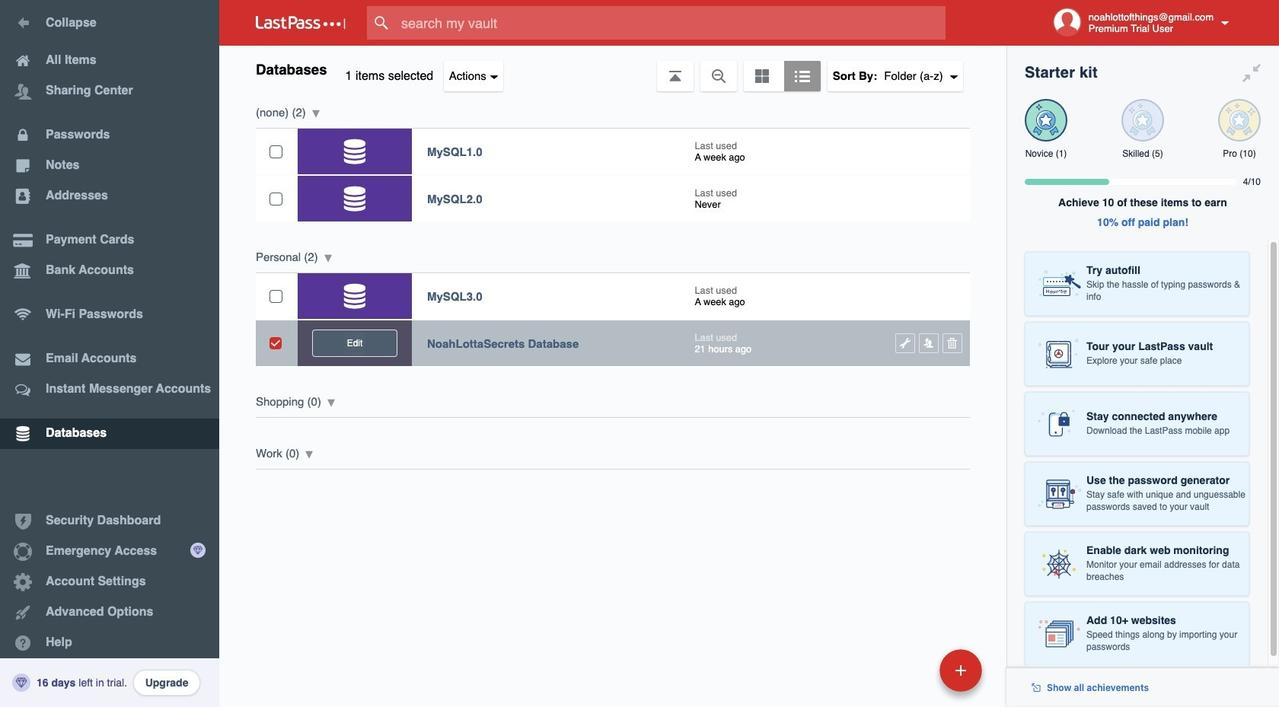Task type: describe. For each thing, give the bounding box(es) containing it.
lastpass image
[[256, 16, 346, 30]]

search my vault text field
[[367, 6, 976, 40]]

Search search field
[[367, 6, 976, 40]]

vault options navigation
[[219, 46, 1007, 91]]



Task type: locate. For each thing, give the bounding box(es) containing it.
new item element
[[835, 649, 988, 692]]

main navigation navigation
[[0, 0, 219, 708]]

new item navigation
[[835, 645, 992, 708]]



